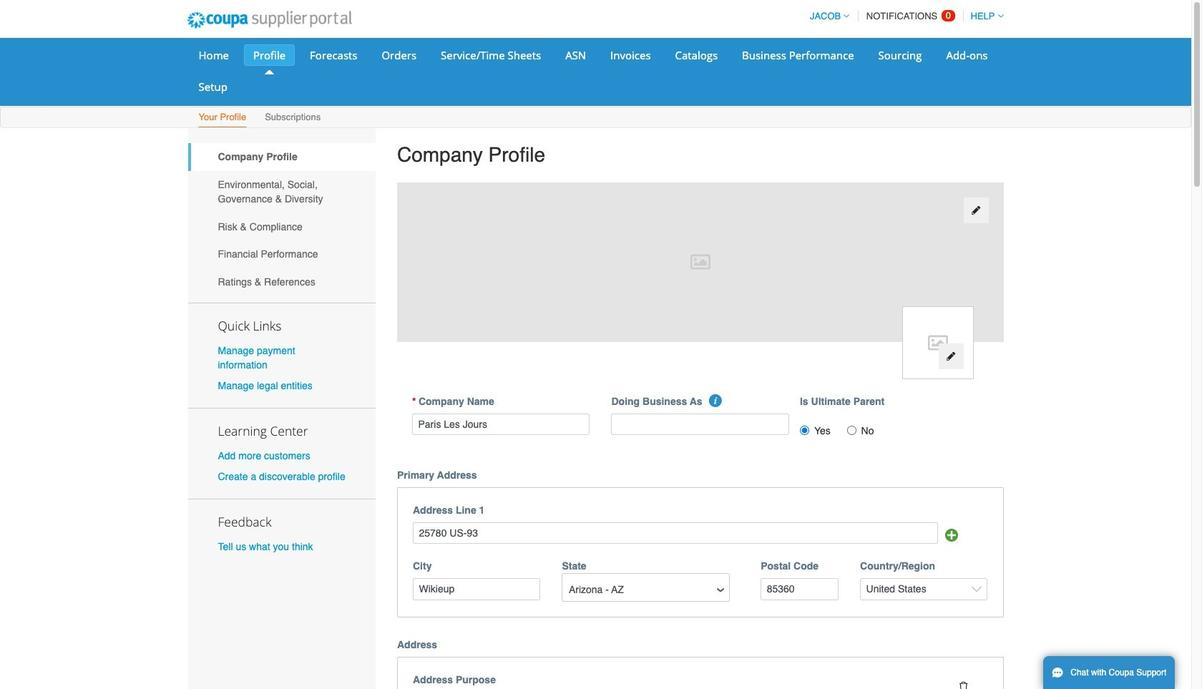 Task type: locate. For each thing, give the bounding box(es) containing it.
change image image for background image
[[972, 206, 982, 216]]

background image
[[397, 182, 1004, 342]]

0 vertical spatial change image image
[[972, 206, 982, 216]]

None text field
[[412, 414, 590, 435], [413, 522, 938, 544], [413, 579, 541, 600], [761, 579, 839, 600], [412, 414, 590, 435], [413, 522, 938, 544], [413, 579, 541, 600], [761, 579, 839, 600]]

None radio
[[847, 426, 857, 435]]

navigation
[[804, 2, 1004, 30]]

None radio
[[800, 426, 810, 435]]

change image image
[[972, 206, 982, 216], [947, 352, 957, 362]]

0 horizontal spatial change image image
[[947, 352, 957, 362]]

None text field
[[612, 414, 790, 435]]

coupa supplier portal image
[[177, 2, 362, 38]]

Select an Option text field
[[564, 579, 729, 601]]

1 vertical spatial change image image
[[947, 352, 957, 362]]

logo image
[[903, 306, 974, 379]]

additional information image
[[709, 394, 722, 407]]

1 horizontal spatial change image image
[[972, 206, 982, 216]]



Task type: vqa. For each thing, say whether or not it's contained in the screenshot.
the leftmost Change image
yes



Task type: describe. For each thing, give the bounding box(es) containing it.
add image
[[946, 529, 959, 542]]

remove image
[[959, 682, 969, 689]]

change image image for logo
[[947, 352, 957, 362]]



